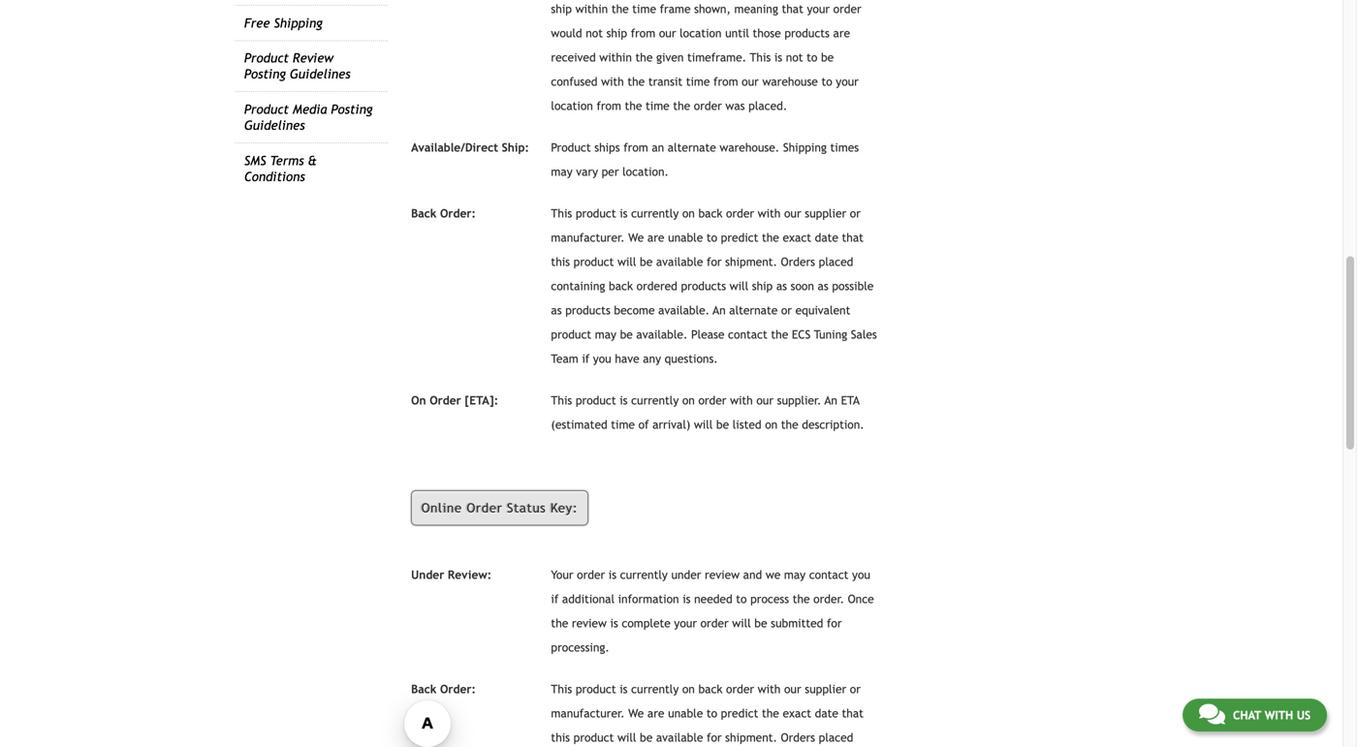 Task type: vqa. For each thing, say whether or not it's contained in the screenshot.
The Available to the bottom
yes



Task type: locate. For each thing, give the bounding box(es) containing it.
exact up soon
[[783, 231, 811, 244]]

have
[[615, 352, 639, 365]]

our
[[784, 206, 801, 220], [756, 393, 774, 407], [784, 682, 801, 696]]

currently inside "this product is currently on back order with our supplier or manufacturer. we are unable to predict the exact date that this product will be available for shipment. orders plac"
[[631, 682, 679, 696]]

1 vertical spatial shipping
[[783, 140, 827, 154]]

is for this product is currently on back order with our supplier or manufacturer. we are unable to predict the exact date that this product will be available for shipment. orders placed containing back ordered products will ship as soon as possible as products become available. an alternate or equivalent product may be available. please contact the ecs tuning sales team if you have any questions.
[[620, 206, 628, 220]]

may left vary
[[551, 165, 572, 178]]

an left eta
[[825, 393, 837, 407]]

to
[[706, 231, 717, 244], [736, 592, 747, 606], [706, 707, 717, 720]]

if inside your order is currently under review and we may contact you if additional information is needed to process the order. once the review is complete your order will be submitted for processing.
[[551, 592, 559, 606]]

exact inside this product is currently on back order with our supplier or manufacturer. we are unable to predict the exact date that this product will be available for shipment. orders placed containing back ordered products will ship as soon as possible as products become available. an alternate or equivalent product may be available. please contact the ecs tuning sales team if you have any questions.
[[783, 231, 811, 244]]

our inside this product is currently on back order with our supplier or manufacturer. we are unable to predict the exact date that this product will be available for shipment. orders placed containing back ordered products will ship as soon as possible as products become available. an alternate or equivalent product may be available. please contact the ecs tuning sales team if you have any questions.
[[784, 206, 801, 220]]

0 vertical spatial an
[[713, 303, 726, 317]]

0 vertical spatial guidelines
[[290, 67, 350, 82]]

orders
[[781, 255, 815, 268], [781, 731, 815, 744]]

alternate right an
[[668, 140, 716, 154]]

may inside your order is currently under review and we may contact you if additional information is needed to process the order. once the review is complete your order will be submitted for processing.
[[784, 568, 806, 582]]

2 this from the top
[[551, 731, 570, 744]]

as down "containing"
[[551, 303, 562, 317]]

1 vertical spatial order
[[467, 501, 503, 516]]

product
[[244, 51, 289, 66], [244, 102, 289, 117], [551, 140, 591, 154]]

as right soon
[[818, 279, 828, 293]]

0 horizontal spatial you
[[593, 352, 611, 365]]

product inside product review posting guidelines
[[244, 51, 289, 66]]

exact for this product is currently on back order with our supplier or manufacturer. we are unable to predict the exact date that this product will be available for shipment. orders plac
[[783, 707, 811, 720]]

1 vertical spatial posting
[[331, 102, 373, 117]]

1 vertical spatial unable
[[668, 707, 703, 720]]

1 supplier from the top
[[805, 206, 846, 220]]

1 horizontal spatial may
[[595, 327, 616, 341]]

is up time
[[620, 393, 628, 407]]

orders for this product is currently on back order with our supplier or manufacturer. we are unable to predict the exact date that this product will be available for shipment. orders placed containing back ordered products will ship as soon as possible as products become available. an alternate or equivalent product may be available. please contact the ecs tuning sales team if you have any questions.
[[781, 255, 815, 268]]

once
[[848, 592, 874, 606]]

1 unable from the top
[[668, 231, 703, 244]]

order
[[726, 206, 754, 220], [698, 393, 726, 407], [577, 568, 605, 582], [700, 617, 729, 630], [726, 682, 754, 696]]

review down additional on the left bottom of the page
[[572, 617, 607, 630]]

0 vertical spatial orders
[[781, 255, 815, 268]]

the down submitted
[[762, 707, 779, 720]]

or up placed
[[850, 206, 861, 220]]

0 vertical spatial back
[[698, 206, 723, 220]]

alternate down the ship
[[729, 303, 778, 317]]

for
[[707, 255, 722, 268], [827, 617, 842, 630], [707, 731, 722, 744]]

our inside "this product is currently on back order with our supplier or manufacturer. we are unable to predict the exact date that this product will be available for shipment. orders plac"
[[784, 682, 801, 696]]

0 vertical spatial exact
[[783, 231, 811, 244]]

that inside this product is currently on back order with our supplier or manufacturer. we are unable to predict the exact date that this product will be available for shipment. orders placed containing back ordered products will ship as soon as possible as products become available. an alternate or equivalent product may be available. please contact the ecs tuning sales team if you have any questions.
[[842, 231, 864, 244]]

0 vertical spatial our
[[784, 206, 801, 220]]

are for this product is currently on back order with our supplier or manufacturer. we are unable to predict the exact date that this product will be available for shipment. orders plac
[[647, 707, 664, 720]]

with up listed
[[730, 393, 753, 407]]

1 horizontal spatial contact
[[809, 568, 849, 582]]

the up processing.
[[551, 617, 568, 630]]

be inside "this product is currently on back order with our supplier or manufacturer. we are unable to predict the exact date that this product will be available for shipment. orders plac"
[[640, 731, 653, 744]]

description.
[[802, 418, 864, 431]]

unable down your
[[668, 707, 703, 720]]

2 vertical spatial product
[[551, 140, 591, 154]]

may inside product ships from an alternate warehouse. shipping times may vary per location.
[[551, 165, 572, 178]]

product up vary
[[551, 140, 591, 154]]

2 vertical spatial or
[[850, 682, 861, 696]]

0 vertical spatial that
[[842, 231, 864, 244]]

shipping left times
[[783, 140, 827, 154]]

on up arrival)
[[682, 393, 695, 407]]

1 vertical spatial available
[[656, 731, 703, 744]]

1 predict from the top
[[721, 231, 758, 244]]

1 vertical spatial products
[[565, 303, 610, 317]]

or down once
[[850, 682, 861, 696]]

2 vertical spatial for
[[707, 731, 722, 744]]

2 vertical spatial our
[[784, 682, 801, 696]]

exact
[[783, 231, 811, 244], [783, 707, 811, 720]]

0 vertical spatial alternate
[[668, 140, 716, 154]]

unable for this product is currently on back order with our supplier or manufacturer. we are unable to predict the exact date that this product will be available for shipment. orders placed containing back ordered products will ship as soon as possible as products become available. an alternate or equivalent product may be available. please contact the ecs tuning sales team if you have any questions.
[[668, 231, 703, 244]]

1 available from the top
[[656, 255, 703, 268]]

may inside this product is currently on back order with our supplier or manufacturer. we are unable to predict the exact date that this product will be available for shipment. orders placed containing back ordered products will ship as soon as possible as products become available. an alternate or equivalent product may be available. please contact the ecs tuning sales team if you have any questions.
[[595, 327, 616, 341]]

available. up any
[[636, 327, 688, 341]]

1 horizontal spatial an
[[825, 393, 837, 407]]

0 horizontal spatial posting
[[244, 67, 286, 82]]

online
[[421, 501, 462, 516]]

are inside this product is currently on back order with our supplier or manufacturer. we are unable to predict the exact date that this product will be available for shipment. orders placed containing back ordered products will ship as soon as possible as products become available. an alternate or equivalent product may be available. please contact the ecs tuning sales team if you have any questions.
[[647, 231, 664, 244]]

1 horizontal spatial alternate
[[729, 303, 778, 317]]

predict inside this product is currently on back order with our supplier or manufacturer. we are unable to predict the exact date that this product will be available for shipment. orders placed containing back ordered products will ship as soon as possible as products become available. an alternate or equivalent product may be available. please contact the ecs tuning sales team if you have any questions.
[[721, 231, 758, 244]]

0 vertical spatial we
[[628, 231, 644, 244]]

2 predict from the top
[[721, 707, 758, 720]]

0 horizontal spatial alternate
[[668, 140, 716, 154]]

2 unable from the top
[[668, 707, 703, 720]]

[eta]:
[[465, 393, 498, 407]]

3 this from the top
[[551, 682, 572, 696]]

questions.
[[665, 352, 718, 365]]

your
[[551, 568, 573, 582]]

ship:
[[502, 140, 529, 154]]

as right the ship
[[776, 279, 787, 293]]

available/direct ship:
[[411, 140, 529, 154]]

supplier inside this product is currently on back order with our supplier or manufacturer. we are unable to predict the exact date that this product will be available for shipment. orders placed containing back ordered products will ship as soon as possible as products become available. an alternate or equivalent product may be available. please contact the ecs tuning sales team if you have any questions.
[[805, 206, 846, 220]]

0 horizontal spatial order
[[430, 393, 461, 407]]

1 vertical spatial back order:
[[411, 682, 476, 696]]

0 vertical spatial supplier
[[805, 206, 846, 220]]

1 vertical spatial this
[[551, 731, 570, 744]]

currently inside this product is currently on back order with our supplier or manufacturer. we are unable to predict the exact date that this product will be available for shipment. orders placed containing back ordered products will ship as soon as possible as products become available. an alternate or equivalent product may be available. please contact the ecs tuning sales team if you have any questions.
[[631, 206, 679, 220]]

this for this product is currently on back order with our supplier or manufacturer. we are unable to predict the exact date that this product will be available for shipment. orders placed containing back ordered products will ship as soon as possible as products become available. an alternate or equivalent product may be available. please contact the ecs tuning sales team if you have any questions.
[[551, 255, 570, 268]]

listed
[[733, 418, 761, 431]]

shipment. inside "this product is currently on back order with our supplier or manufacturer. we are unable to predict the exact date that this product will be available for shipment. orders plac"
[[725, 731, 777, 744]]

are down complete
[[647, 707, 664, 720]]

tuning
[[814, 327, 847, 341]]

this inside "this product is currently on back order with our supplier or manufacturer. we are unable to predict the exact date that this product will be available for shipment. orders plac"
[[551, 682, 572, 696]]

2 supplier from the top
[[805, 682, 846, 696]]

this up "containing"
[[551, 255, 570, 268]]

posting right 'media'
[[331, 102, 373, 117]]

supplier down submitted
[[805, 682, 846, 696]]

manufacturer. down processing.
[[551, 707, 625, 720]]

alternate inside product ships from an alternate warehouse. shipping times may vary per location.
[[668, 140, 716, 154]]

2 shipment. from the top
[[725, 731, 777, 744]]

supplier inside "this product is currently on back order with our supplier or manufacturer. we are unable to predict the exact date that this product will be available for shipment. orders plac"
[[805, 682, 846, 696]]

order down your order is currently under review and we may contact you if additional information is needed to process the order. once the review is complete your order will be submitted for processing.
[[726, 682, 754, 696]]

manufacturer. for this product is currently on back order with our supplier or manufacturer. we are unable to predict the exact date that this product will be available for shipment. orders placed containing back ordered products will ship as soon as possible as products become available. an alternate or equivalent product may be available. please contact the ecs tuning sales team if you have any questions.
[[551, 231, 625, 244]]

0 vertical spatial or
[[850, 206, 861, 220]]

0 vertical spatial posting
[[244, 67, 286, 82]]

chat with us link
[[1182, 699, 1327, 732]]

0 vertical spatial back order:
[[411, 206, 476, 220]]

0 vertical spatial are
[[647, 231, 664, 244]]

we inside "this product is currently on back order with our supplier or manufacturer. we are unable to predict the exact date that this product will be available for shipment. orders plac"
[[628, 707, 644, 720]]

may up have
[[595, 327, 616, 341]]

the left "ecs"
[[771, 327, 788, 341]]

order:
[[440, 206, 476, 220], [440, 682, 476, 696]]

1 horizontal spatial order
[[467, 501, 503, 516]]

posting inside product review posting guidelines
[[244, 67, 286, 82]]

are inside "this product is currently on back order with our supplier or manufacturer. we are unable to predict the exact date that this product will be available for shipment. orders plac"
[[647, 707, 664, 720]]

product for product ships from an alternate warehouse. shipping times may vary per location.
[[551, 140, 591, 154]]

we down complete
[[628, 707, 644, 720]]

2 available from the top
[[656, 731, 703, 744]]

you
[[593, 352, 611, 365], [852, 568, 870, 582]]

0 vertical spatial back
[[411, 206, 437, 220]]

our up soon
[[784, 206, 801, 220]]

1 vertical spatial an
[[825, 393, 837, 407]]

orders inside this product is currently on back order with our supplier or manufacturer. we are unable to predict the exact date that this product will be available for shipment. orders placed containing back ordered products will ship as soon as possible as products become available. an alternate or equivalent product may be available. please contact the ecs tuning sales team if you have any questions.
[[781, 255, 815, 268]]

order left status
[[467, 501, 503, 516]]

product for product review posting guidelines
[[244, 51, 289, 66]]

our down submitted
[[784, 682, 801, 696]]

currently for this product is currently on order with our supplier. an eta (estimated time of arrival) will be listed on the description.
[[631, 393, 679, 407]]

1 vertical spatial our
[[756, 393, 774, 407]]

currently inside this product is currently on order with our supplier. an eta (estimated time of arrival) will be listed on the description.
[[631, 393, 679, 407]]

0 vertical spatial this
[[551, 206, 572, 220]]

guidelines for review
[[290, 67, 350, 82]]

unable up ordered
[[668, 231, 703, 244]]

posting inside product media posting guidelines
[[331, 102, 373, 117]]

be
[[640, 255, 653, 268], [620, 327, 633, 341], [716, 418, 729, 431], [754, 617, 767, 630], [640, 731, 653, 744]]

contact up "order."
[[809, 568, 849, 582]]

products
[[681, 279, 726, 293], [565, 303, 610, 317]]

currently for your order is currently under review and we may contact you if additional information is needed to process the order. once the review is complete your order will be submitted for processing.
[[620, 568, 668, 582]]

location.
[[622, 165, 669, 178]]

for inside this product is currently on back order with our supplier or manufacturer. we are unable to predict the exact date that this product will be available for shipment. orders placed containing back ordered products will ship as soon as possible as products become available. an alternate or equivalent product may be available. please contact the ecs tuning sales team if you have any questions.
[[707, 255, 722, 268]]

this inside this product is currently on back order with our supplier or manufacturer. we are unable to predict the exact date that this product will be available for shipment. orders placed containing back ordered products will ship as soon as possible as products become available. an alternate or equivalent product may be available. please contact the ecs tuning sales team if you have any questions.
[[551, 255, 570, 268]]

you left have
[[593, 352, 611, 365]]

1 vertical spatial product
[[244, 102, 289, 117]]

you up once
[[852, 568, 870, 582]]

predict inside "this product is currently on back order with our supplier or manufacturer. we are unable to predict the exact date that this product will be available for shipment. orders plac"
[[721, 707, 758, 720]]

0 vertical spatial may
[[551, 165, 572, 178]]

manufacturer. for this product is currently on back order with our supplier or manufacturer. we are unable to predict the exact date that this product will be available for shipment. orders plac
[[551, 707, 625, 720]]

1 vertical spatial this
[[551, 393, 572, 407]]

order for on
[[430, 393, 461, 407]]

available. up please
[[658, 303, 710, 317]]

0 vertical spatial review
[[705, 568, 740, 582]]

order for online
[[467, 501, 503, 516]]

0 vertical spatial for
[[707, 255, 722, 268]]

is down location.
[[620, 206, 628, 220]]

product inside product ships from an alternate warehouse. shipping times may vary per location.
[[551, 140, 591, 154]]

manufacturer. inside "this product is currently on back order with our supplier or manufacturer. we are unable to predict the exact date that this product will be available for shipment. orders plac"
[[551, 707, 625, 720]]

that for this product is currently on back order with our supplier or manufacturer. we are unable to predict the exact date that this product will be available for shipment. orders placed containing back ordered products will ship as soon as possible as products become available. an alternate or equivalent product may be available. please contact the ecs tuning sales team if you have any questions.
[[842, 231, 864, 244]]

vary
[[576, 165, 598, 178]]

contact inside your order is currently under review and we may contact you if additional information is needed to process the order. once the review is complete your order will be submitted for processing.
[[809, 568, 849, 582]]

exact down submitted
[[783, 707, 811, 720]]

0 vertical spatial to
[[706, 231, 717, 244]]

or for this product is currently on back order with our supplier or manufacturer. we are unable to predict the exact date that this product will be available for shipment. orders placed containing back ordered products will ship as soon as possible as products become available. an alternate or equivalent product may be available. please contact the ecs tuning sales team if you have any questions.
[[850, 206, 861, 220]]

exact inside "this product is currently on back order with our supplier or manufacturer. we are unable to predict the exact date that this product will be available for shipment. orders plac"
[[783, 707, 811, 720]]

0 horizontal spatial review
[[572, 617, 607, 630]]

on inside "this product is currently on back order with our supplier or manufacturer. we are unable to predict the exact date that this product will be available for shipment. orders plac"
[[682, 682, 695, 696]]

currently
[[631, 206, 679, 220], [631, 393, 679, 407], [620, 568, 668, 582], [631, 682, 679, 696]]

for for this product is currently on back order with our supplier or manufacturer. we are unable to predict the exact date that this product will be available for shipment. orders placed containing back ordered products will ship as soon as possible as products become available. an alternate or equivalent product may be available. please contact the ecs tuning sales team if you have any questions.
[[707, 255, 722, 268]]

order down questions.
[[698, 393, 726, 407]]

with down warehouse.
[[758, 206, 781, 220]]

guidelines inside product review posting guidelines
[[290, 67, 350, 82]]

online order status key:
[[421, 501, 578, 516]]

1 vertical spatial we
[[628, 707, 644, 720]]

or
[[850, 206, 861, 220], [781, 303, 792, 317], [850, 682, 861, 696]]

0 horizontal spatial may
[[551, 165, 572, 178]]

date inside this product is currently on back order with our supplier or manufacturer. we are unable to predict the exact date that this product will be available for shipment. orders placed containing back ordered products will ship as soon as possible as products become available. an alternate or equivalent product may be available. please contact the ecs tuning sales team if you have any questions.
[[815, 231, 838, 244]]

1 that from the top
[[842, 231, 864, 244]]

we
[[766, 568, 781, 582]]

is down complete
[[620, 682, 628, 696]]

0 vertical spatial manufacturer.
[[551, 231, 625, 244]]

if right team on the top of page
[[582, 352, 590, 365]]

product left 'media'
[[244, 102, 289, 117]]

2 are from the top
[[647, 707, 664, 720]]

on inside this product is currently on back order with our supplier or manufacturer. we are unable to predict the exact date that this product will be available for shipment. orders placed containing back ordered products will ship as soon as possible as products become available. an alternate or equivalent product may be available. please contact the ecs tuning sales team if you have any questions.
[[682, 206, 695, 220]]

currently down location.
[[631, 206, 679, 220]]

orders for this product is currently on back order with our supplier or manufacturer. we are unable to predict the exact date that this product will be available for shipment. orders plac
[[781, 731, 815, 744]]

if inside this product is currently on back order with our supplier or manufacturer. we are unable to predict the exact date that this product will be available for shipment. orders placed containing back ordered products will ship as soon as possible as products become available. an alternate or equivalent product may be available. please contact the ecs tuning sales team if you have any questions.
[[582, 352, 590, 365]]

currently up of
[[631, 393, 679, 407]]

posting for product media posting guidelines
[[331, 102, 373, 117]]

2 that from the top
[[842, 707, 864, 720]]

posting down free
[[244, 67, 286, 82]]

or inside "this product is currently on back order with our supplier or manufacturer. we are unable to predict the exact date that this product will be available for shipment. orders plac"
[[850, 682, 861, 696]]

(estimated
[[551, 418, 607, 431]]

2 exact from the top
[[783, 707, 811, 720]]

orders inside "this product is currently on back order with our supplier or manufacturer. we are unable to predict the exact date that this product will be available for shipment. orders plac"
[[781, 731, 815, 744]]

1 vertical spatial that
[[842, 707, 864, 720]]

0 vertical spatial unable
[[668, 231, 703, 244]]

back up become on the left top
[[609, 279, 633, 293]]

are up ordered
[[647, 231, 664, 244]]

will inside this product is currently on order with our supplier. an eta (estimated time of arrival) will be listed on the description.
[[694, 418, 713, 431]]

is inside "this product is currently on back order with our supplier or manufacturer. we are unable to predict the exact date that this product will be available for shipment. orders plac"
[[620, 682, 628, 696]]

is inside this product is currently on back order with our supplier or manufacturer. we are unable to predict the exact date that this product will be available for shipment. orders placed containing back ordered products will ship as soon as possible as products become available. an alternate or equivalent product may be available. please contact the ecs tuning sales team if you have any questions.
[[620, 206, 628, 220]]

back inside "this product is currently on back order with our supplier or manufacturer. we are unable to predict the exact date that this product will be available for shipment. orders plac"
[[698, 682, 723, 696]]

may
[[551, 165, 572, 178], [595, 327, 616, 341], [784, 568, 806, 582]]

currently down complete
[[631, 682, 679, 696]]

an
[[713, 303, 726, 317], [825, 393, 837, 407]]

1 are from the top
[[647, 231, 664, 244]]

back
[[698, 206, 723, 220], [609, 279, 633, 293], [698, 682, 723, 696]]

processing.
[[551, 641, 610, 654]]

or for this product is currently on back order with our supplier or manufacturer. we are unable to predict the exact date that this product will be available for shipment. orders plac
[[850, 682, 861, 696]]

on down your
[[682, 682, 695, 696]]

contact right please
[[728, 327, 767, 341]]

we inside this product is currently on back order with our supplier or manufacturer. we are unable to predict the exact date that this product will be available for shipment. orders placed containing back ordered products will ship as soon as possible as products become available. an alternate or equivalent product may be available. please contact the ecs tuning sales team if you have any questions.
[[628, 231, 644, 244]]

to inside this product is currently on back order with our supplier or manufacturer. we are unable to predict the exact date that this product will be available for shipment. orders placed containing back ordered products will ship as soon as possible as products become available. an alternate or equivalent product may be available. please contact the ecs tuning sales team if you have any questions.
[[706, 231, 717, 244]]

for inside "this product is currently on back order with our supplier or manufacturer. we are unable to predict the exact date that this product will be available for shipment. orders plac"
[[707, 731, 722, 744]]

may for order
[[784, 568, 806, 582]]

this up "containing"
[[551, 206, 572, 220]]

guidelines down review
[[290, 67, 350, 82]]

are for this product is currently on back order with our supplier or manufacturer. we are unable to predict the exact date that this product will be available for shipment. orders placed containing back ordered products will ship as soon as possible as products become available. an alternate or equivalent product may be available. please contact the ecs tuning sales team if you have any questions.
[[647, 231, 664, 244]]

order.
[[813, 592, 844, 606]]

that inside "this product is currently on back order with our supplier or manufacturer. we are unable to predict the exact date that this product will be available for shipment. orders plac"
[[842, 707, 864, 720]]

1 vertical spatial you
[[852, 568, 870, 582]]

2 we from the top
[[628, 707, 644, 720]]

order down product ships from an alternate warehouse. shipping times may vary per location. at the top of page
[[726, 206, 754, 220]]

2 horizontal spatial may
[[784, 568, 806, 582]]

back down product ships from an alternate warehouse. shipping times may vary per location. at the top of page
[[698, 206, 723, 220]]

guidelines inside product media posting guidelines
[[244, 118, 305, 133]]

1 manufacturer. from the top
[[551, 231, 625, 244]]

1 this from the top
[[551, 255, 570, 268]]

0 vertical spatial shipping
[[274, 15, 323, 30]]

this up (estimated
[[551, 393, 572, 407]]

product inside product media posting guidelines
[[244, 102, 289, 117]]

1 vertical spatial predict
[[721, 707, 758, 720]]

0 vertical spatial order
[[430, 393, 461, 407]]

shipment. inside this product is currently on back order with our supplier or manufacturer. we are unable to predict the exact date that this product will be available for shipment. orders placed containing back ordered products will ship as soon as possible as products become available. an alternate or equivalent product may be available. please contact the ecs tuning sales team if you have any questions.
[[725, 255, 777, 268]]

available inside "this product is currently on back order with our supplier or manufacturer. we are unable to predict the exact date that this product will be available for shipment. orders plac"
[[656, 731, 703, 744]]

is for this product is currently on order with our supplier. an eta (estimated time of arrival) will be listed on the description.
[[620, 393, 628, 407]]

please
[[691, 327, 725, 341]]

2 orders from the top
[[781, 731, 815, 744]]

1 vertical spatial available.
[[636, 327, 688, 341]]

product
[[576, 206, 616, 220], [573, 255, 614, 268], [551, 327, 591, 341], [576, 393, 616, 407], [576, 682, 616, 696], [573, 731, 614, 744]]

is inside this product is currently on order with our supplier. an eta (estimated time of arrival) will be listed on the description.
[[620, 393, 628, 407]]

with inside this product is currently on order with our supplier. an eta (estimated time of arrival) will be listed on the description.
[[730, 393, 753, 407]]

2 vertical spatial may
[[784, 568, 806, 582]]

0 vertical spatial contact
[[728, 327, 767, 341]]

1 exact from the top
[[783, 231, 811, 244]]

order
[[430, 393, 461, 407], [467, 501, 503, 516]]

as
[[776, 279, 787, 293], [818, 279, 828, 293], [551, 303, 562, 317]]

2 this from the top
[[551, 393, 572, 407]]

date up placed
[[815, 231, 838, 244]]

2 vertical spatial this
[[551, 682, 572, 696]]

may right the we
[[784, 568, 806, 582]]

0 vertical spatial predict
[[721, 231, 758, 244]]

back
[[411, 206, 437, 220], [411, 682, 437, 696]]

back down your order is currently under review and we may contact you if additional information is needed to process the order. once the review is complete your order will be submitted for processing.
[[698, 682, 723, 696]]

0 horizontal spatial contact
[[728, 327, 767, 341]]

1 vertical spatial are
[[647, 707, 664, 720]]

1 vertical spatial to
[[736, 592, 747, 606]]

you inside your order is currently under review and we may contact you if additional information is needed to process the order. once the review is complete your order will be submitted for processing.
[[852, 568, 870, 582]]

1 orders from the top
[[781, 255, 815, 268]]

our up listed
[[756, 393, 774, 407]]

0 vertical spatial you
[[593, 352, 611, 365]]

0 vertical spatial if
[[582, 352, 590, 365]]

1 vertical spatial shipment.
[[725, 731, 777, 744]]

currently for this product is currently on back order with our supplier or manufacturer. we are unable to predict the exact date that this product will be available for shipment. orders plac
[[631, 682, 679, 696]]

to inside "this product is currently on back order with our supplier or manufacturer. we are unable to predict the exact date that this product will be available for shipment. orders plac"
[[706, 707, 717, 720]]

unable
[[668, 231, 703, 244], [668, 707, 703, 720]]

2 vertical spatial to
[[706, 707, 717, 720]]

review up needed
[[705, 568, 740, 582]]

if down 'your'
[[551, 592, 559, 606]]

this inside this product is currently on order with our supplier. an eta (estimated time of arrival) will be listed on the description.
[[551, 393, 572, 407]]

will
[[617, 255, 636, 268], [730, 279, 748, 293], [694, 418, 713, 431], [732, 617, 751, 630], [617, 731, 636, 744]]

predict
[[721, 231, 758, 244], [721, 707, 758, 720]]

on down product ships from an alternate warehouse. shipping times may vary per location. at the top of page
[[682, 206, 695, 220]]

contact inside this product is currently on back order with our supplier or manufacturer. we are unable to predict the exact date that this product will be available for shipment. orders placed containing back ordered products will ship as soon as possible as products become available. an alternate or equivalent product may be available. please contact the ecs tuning sales team if you have any questions.
[[728, 327, 767, 341]]

order down needed
[[700, 617, 729, 630]]

2 order: from the top
[[440, 682, 476, 696]]

0 vertical spatial shipment.
[[725, 255, 777, 268]]

1 vertical spatial guidelines
[[244, 118, 305, 133]]

back for this product is currently on back order with our supplier or manufacturer. we are unable to predict the exact date that this product will be available for shipment. orders placed containing back ordered products will ship as soon as possible as products become available. an alternate or equivalent product may be available. please contact the ecs tuning sales team if you have any questions.
[[698, 206, 723, 220]]

an up please
[[713, 303, 726, 317]]

review:
[[448, 568, 492, 582]]

shipment.
[[725, 255, 777, 268], [725, 731, 777, 744]]

is for your order is currently under review and we may contact you if additional information is needed to process the order. once the review is complete your order will be submitted for processing.
[[609, 568, 617, 582]]

1 vertical spatial contact
[[809, 568, 849, 582]]

guidelines
[[290, 67, 350, 82], [244, 118, 305, 133]]

date down submitted
[[815, 707, 838, 720]]

1 we from the top
[[628, 231, 644, 244]]

your order is currently under review and we may contact you if additional information is needed to process the order. once the review is complete your order will be submitted for processing.
[[551, 568, 874, 654]]

unable inside this product is currently on back order with our supplier or manufacturer. we are unable to predict the exact date that this product will be available for shipment. orders placed containing back ordered products will ship as soon as possible as products become available. an alternate or equivalent product may be available. please contact the ecs tuning sales team if you have any questions.
[[668, 231, 703, 244]]

1 vertical spatial order:
[[440, 682, 476, 696]]

with
[[758, 206, 781, 220], [730, 393, 753, 407], [758, 682, 781, 696], [1265, 709, 1293, 722]]

for inside your order is currently under review and we may contact you if additional information is needed to process the order. once the review is complete your order will be submitted for processing.
[[827, 617, 842, 630]]

available inside this product is currently on back order with our supplier or manufacturer. we are unable to predict the exact date that this product will be available for shipment. orders placed containing back ordered products will ship as soon as possible as products become available. an alternate or equivalent product may be available. please contact the ecs tuning sales team if you have any questions.
[[656, 255, 703, 268]]

2 back from the top
[[411, 682, 437, 696]]

with down submitted
[[758, 682, 781, 696]]

date
[[815, 231, 838, 244], [815, 707, 838, 720]]

1 vertical spatial or
[[781, 303, 792, 317]]

unable inside "this product is currently on back order with our supplier or manufacturer. we are unable to predict the exact date that this product will be available for shipment. orders plac"
[[668, 707, 703, 720]]

this inside "this product is currently on back order with our supplier or manufacturer. we are unable to predict the exact date that this product will be available for shipment. orders plac"
[[551, 731, 570, 744]]

this down processing.
[[551, 682, 572, 696]]

per
[[602, 165, 619, 178]]

or up "ecs"
[[781, 303, 792, 317]]

order right on
[[430, 393, 461, 407]]

this inside this product is currently on back order with our supplier or manufacturer. we are unable to predict the exact date that this product will be available for shipment. orders placed containing back ordered products will ship as soon as possible as products become available. an alternate or equivalent product may be available. please contact the ecs tuning sales team if you have any questions.
[[551, 206, 572, 220]]

0 vertical spatial available
[[656, 255, 703, 268]]

shipping up review
[[274, 15, 323, 30]]

this
[[551, 255, 570, 268], [551, 731, 570, 744]]

available for this product is currently on back order with our supplier or manufacturer. we are unable to predict the exact date that this product will be available for shipment. orders plac
[[656, 731, 703, 744]]

free shipping
[[244, 15, 323, 30]]

unable for this product is currently on back order with our supplier or manufacturer. we are unable to predict the exact date that this product will be available for shipment. orders plac
[[668, 707, 703, 720]]

review
[[293, 51, 334, 66]]

1 horizontal spatial you
[[852, 568, 870, 582]]

this for this product is currently on back order with our supplier or manufacturer. we are unable to predict the exact date that this product will be available for shipment. orders plac
[[551, 682, 572, 696]]

1 shipment. from the top
[[725, 255, 777, 268]]

0 vertical spatial order:
[[440, 206, 476, 220]]

supplier up placed
[[805, 206, 846, 220]]

0 vertical spatial this
[[551, 255, 570, 268]]

guidelines for media
[[244, 118, 305, 133]]

with inside this product is currently on back order with our supplier or manufacturer. we are unable to predict the exact date that this product will be available for shipment. orders placed containing back ordered products will ship as soon as possible as products become available. an alternate or equivalent product may be available. please contact the ecs tuning sales team if you have any questions.
[[758, 206, 781, 220]]

order inside this product is currently on order with our supplier. an eta (estimated time of arrival) will be listed on the description.
[[698, 393, 726, 407]]

on
[[682, 206, 695, 220], [682, 393, 695, 407], [765, 418, 778, 431], [682, 682, 695, 696]]

2 manufacturer. from the top
[[551, 707, 625, 720]]

1 horizontal spatial products
[[681, 279, 726, 293]]

information
[[618, 592, 679, 606]]

the down supplier.
[[781, 418, 798, 431]]

date inside "this product is currently on back order with our supplier or manufacturer. we are unable to predict the exact date that this product will be available for shipment. orders plac"
[[815, 707, 838, 720]]

0 vertical spatial date
[[815, 231, 838, 244]]

2 horizontal spatial as
[[818, 279, 828, 293]]

1 horizontal spatial posting
[[331, 102, 373, 117]]

1 vertical spatial orders
[[781, 731, 815, 744]]

back order:
[[411, 206, 476, 220], [411, 682, 476, 696]]

0 vertical spatial product
[[244, 51, 289, 66]]

we up ordered
[[628, 231, 644, 244]]

1 vertical spatial back
[[411, 682, 437, 696]]

this
[[551, 206, 572, 220], [551, 393, 572, 407], [551, 682, 572, 696]]

our for this product is currently on back order with our supplier or manufacturer. we are unable to predict the exact date that this product will be available for shipment. orders plac
[[784, 682, 801, 696]]

available
[[656, 255, 703, 268], [656, 731, 703, 744]]

media
[[293, 102, 327, 117]]

review
[[705, 568, 740, 582], [572, 617, 607, 630]]

products right ordered
[[681, 279, 726, 293]]

product down free
[[244, 51, 289, 66]]

1 vertical spatial for
[[827, 617, 842, 630]]

1 vertical spatial supplier
[[805, 682, 846, 696]]

1 this from the top
[[551, 206, 572, 220]]

currently up information
[[620, 568, 668, 582]]

2 date from the top
[[815, 707, 838, 720]]

manufacturer. up "containing"
[[551, 231, 625, 244]]

2 back order: from the top
[[411, 682, 476, 696]]

this down processing.
[[551, 731, 570, 744]]

terms
[[270, 153, 304, 168]]

1 vertical spatial alternate
[[729, 303, 778, 317]]

1 vertical spatial may
[[595, 327, 616, 341]]

0 horizontal spatial if
[[551, 592, 559, 606]]

guidelines up terms
[[244, 118, 305, 133]]

we
[[628, 231, 644, 244], [628, 707, 644, 720]]

manufacturer. inside this product is currently on back order with our supplier or manufacturer. we are unable to predict the exact date that this product will be available for shipment. orders placed containing back ordered products will ship as soon as possible as products become available. an alternate or equivalent product may be available. please contact the ecs tuning sales team if you have any questions.
[[551, 231, 625, 244]]

is up additional on the left bottom of the page
[[609, 568, 617, 582]]

that
[[842, 231, 864, 244], [842, 707, 864, 720]]

1 date from the top
[[815, 231, 838, 244]]

the
[[762, 231, 779, 244], [771, 327, 788, 341], [781, 418, 798, 431], [793, 592, 810, 606], [551, 617, 568, 630], [762, 707, 779, 720]]

products down "containing"
[[565, 303, 610, 317]]

0 horizontal spatial as
[[551, 303, 562, 317]]

supplier
[[805, 206, 846, 220], [805, 682, 846, 696]]

1 vertical spatial exact
[[783, 707, 811, 720]]

1 horizontal spatial shipping
[[783, 140, 827, 154]]

1 vertical spatial manufacturer.
[[551, 707, 625, 720]]

currently inside your order is currently under review and we may contact you if additional information is needed to process the order. once the review is complete your order will be submitted for processing.
[[620, 568, 668, 582]]

product for product media posting guidelines
[[244, 102, 289, 117]]



Task type: describe. For each thing, give the bounding box(es) containing it.
an
[[652, 140, 664, 154]]

exact for this product is currently on back order with our supplier or manufacturer. we are unable to predict the exact date that this product will be available for shipment. orders placed containing back ordered products will ship as soon as possible as products become available. an alternate or equivalent product may be available. please contact the ecs tuning sales team if you have any questions.
[[783, 231, 811, 244]]

0 horizontal spatial shipping
[[274, 15, 323, 30]]

predict for this product is currently on back order with our supplier or manufacturer. we are unable to predict the exact date that this product will be available for shipment. orders placed containing back ordered products will ship as soon as possible as products become available. an alternate or equivalent product may be available. please contact the ecs tuning sales team if you have any questions.
[[721, 231, 758, 244]]

equivalent
[[795, 303, 850, 317]]

on for this product is currently on back order with our supplier or manufacturer. we are unable to predict the exact date that this product will be available for shipment. orders placed containing back ordered products will ship as soon as possible as products become available. an alternate or equivalent product may be available. please contact the ecs tuning sales team if you have any questions.
[[682, 206, 695, 220]]

1 vertical spatial back
[[609, 279, 633, 293]]

warehouse.
[[720, 140, 780, 154]]

is for this product is currently on back order with our supplier or manufacturer. we are unable to predict the exact date that this product will be available for shipment. orders plac
[[620, 682, 628, 696]]

&
[[308, 153, 317, 168]]

0 vertical spatial available.
[[658, 303, 710, 317]]

this for this product is currently on back order with our supplier or manufacturer. we are unable to predict the exact date that this product will be available for shipment. orders placed containing back ordered products will ship as soon as possible as products become available. an alternate or equivalent product may be available. please contact the ecs tuning sales team if you have any questions.
[[551, 206, 572, 220]]

order up additional on the left bottom of the page
[[577, 568, 605, 582]]

will inside "this product is currently on back order with our supplier or manufacturer. we are unable to predict the exact date that this product will be available for shipment. orders plac"
[[617, 731, 636, 744]]

on
[[411, 393, 426, 407]]

on for this product is currently on order with our supplier. an eta (estimated time of arrival) will be listed on the description.
[[682, 393, 695, 407]]

times
[[830, 140, 859, 154]]

free shipping link
[[244, 15, 323, 30]]

order inside this product is currently on back order with our supplier or manufacturer. we are unable to predict the exact date that this product will be available for shipment. orders placed containing back ordered products will ship as soon as possible as products become available. an alternate or equivalent product may be available. please contact the ecs tuning sales team if you have any questions.
[[726, 206, 754, 220]]

an inside this product is currently on order with our supplier. an eta (estimated time of arrival) will be listed on the description.
[[825, 393, 837, 407]]

sms
[[244, 153, 266, 168]]

this for this product is currently on back order with our supplier or manufacturer. we are unable to predict the exact date that this product will be available for shipment. orders plac
[[551, 731, 570, 744]]

1 back from the top
[[411, 206, 437, 220]]

on order [eta]:
[[411, 393, 498, 407]]

from
[[623, 140, 648, 154]]

is down the under
[[683, 592, 691, 606]]

with inside "this product is currently on back order with our supplier or manufacturer. we are unable to predict the exact date that this product will be available for shipment. orders plac"
[[758, 682, 781, 696]]

submitted
[[771, 617, 823, 630]]

back for this product is currently on back order with our supplier or manufacturer. we are unable to predict the exact date that this product will be available for shipment. orders plac
[[698, 682, 723, 696]]

currently for this product is currently on back order with our supplier or manufacturer. we are unable to predict the exact date that this product will be available for shipment. orders placed containing back ordered products will ship as soon as possible as products become available. an alternate or equivalent product may be available. please contact the ecs tuning sales team if you have any questions.
[[631, 206, 679, 220]]

chat with us
[[1233, 709, 1311, 722]]

containing
[[551, 279, 605, 293]]

soon
[[791, 279, 814, 293]]

be inside your order is currently under review and we may contact you if additional information is needed to process the order. once the review is complete your order will be submitted for processing.
[[754, 617, 767, 630]]

under
[[411, 568, 444, 582]]

under review:
[[411, 568, 492, 582]]

under
[[671, 568, 701, 582]]

on right listed
[[765, 418, 778, 431]]

you inside this product is currently on back order with our supplier or manufacturer. we are unable to predict the exact date that this product will be available for shipment. orders placed containing back ordered products will ship as soon as possible as products become available. an alternate or equivalent product may be available. please contact the ecs tuning sales team if you have any questions.
[[593, 352, 611, 365]]

to inside your order is currently under review and we may contact you if additional information is needed to process the order. once the review is complete your order will be submitted for processing.
[[736, 592, 747, 606]]

sales
[[851, 327, 877, 341]]

time
[[611, 418, 635, 431]]

placed
[[819, 255, 853, 268]]

needed
[[694, 592, 732, 606]]

to for this product is currently on back order with our supplier or manufacturer. we are unable to predict the exact date that this product will be available for shipment. orders plac
[[706, 707, 717, 720]]

1 horizontal spatial review
[[705, 568, 740, 582]]

the up the ship
[[762, 231, 779, 244]]

posting for product review posting guidelines
[[244, 67, 286, 82]]

our for this product is currently on back order with our supplier or manufacturer. we are unable to predict the exact date that this product will be available for shipment. orders placed containing back ordered products will ship as soon as possible as products become available. an alternate or equivalent product may be available. please contact the ecs tuning sales team if you have any questions.
[[784, 206, 801, 220]]

this product is currently on order with our supplier. an eta (estimated time of arrival) will be listed on the description.
[[551, 393, 864, 431]]

sms terms & conditions
[[244, 153, 317, 184]]

ships
[[594, 140, 620, 154]]

may for ships
[[551, 165, 572, 178]]

supplier for this product is currently on back order with our supplier or manufacturer. we are unable to predict the exact date that this product will be available for shipment. orders placed containing back ordered products will ship as soon as possible as products become available. an alternate or equivalent product may be available. please contact the ecs tuning sales team if you have any questions.
[[805, 206, 846, 220]]

0 horizontal spatial products
[[565, 303, 610, 317]]

ordered
[[636, 279, 677, 293]]

arrival)
[[652, 418, 690, 431]]

additional
[[562, 592, 615, 606]]

order inside "this product is currently on back order with our supplier or manufacturer. we are unable to predict the exact date that this product will be available for shipment. orders plac"
[[726, 682, 754, 696]]

supplier.
[[777, 393, 821, 407]]

shipping inside product ships from an alternate warehouse. shipping times may vary per location.
[[783, 140, 827, 154]]

your
[[674, 617, 697, 630]]

comments image
[[1199, 703, 1225, 726]]

date for this product is currently on back order with our supplier or manufacturer. we are unable to predict the exact date that this product will be available for shipment. orders placed containing back ordered products will ship as soon as possible as products become available. an alternate or equivalent product may be available. please contact the ecs tuning sales team if you have any questions.
[[815, 231, 838, 244]]

eta
[[841, 393, 859, 407]]

ecs
[[792, 327, 811, 341]]

shipment. for this product is currently on back order with our supplier or manufacturer. we are unable to predict the exact date that this product will be available for shipment. orders plac
[[725, 731, 777, 744]]

and
[[743, 568, 762, 582]]

we for this product is currently on back order with our supplier or manufacturer. we are unable to predict the exact date that this product will be available for shipment. orders placed containing back ordered products will ship as soon as possible as products become available. an alternate or equivalent product may be available. please contact the ecs tuning sales team if you have any questions.
[[628, 231, 644, 244]]

conditions
[[244, 169, 305, 184]]

of
[[638, 418, 649, 431]]

the inside this product is currently on order with our supplier. an eta (estimated time of arrival) will be listed on the description.
[[781, 418, 798, 431]]

free
[[244, 15, 270, 30]]

complete
[[622, 617, 671, 630]]

on for this product is currently on back order with our supplier or manufacturer. we are unable to predict the exact date that this product will be available for shipment. orders plac
[[682, 682, 695, 696]]

is left complete
[[610, 617, 618, 630]]

ship
[[752, 279, 773, 293]]

product ships from an alternate warehouse. shipping times may vary per location.
[[551, 140, 859, 178]]

that for this product is currently on back order with our supplier or manufacturer. we are unable to predict the exact date that this product will be available for shipment. orders plac
[[842, 707, 864, 720]]

product review posting guidelines
[[244, 51, 350, 82]]

predict for this product is currently on back order with our supplier or manufacturer. we are unable to predict the exact date that this product will be available for shipment. orders plac
[[721, 707, 758, 720]]

product media posting guidelines
[[244, 102, 373, 133]]

the up submitted
[[793, 592, 810, 606]]

status
[[507, 501, 546, 516]]

supplier for this product is currently on back order with our supplier or manufacturer. we are unable to predict the exact date that this product will be available for shipment. orders plac
[[805, 682, 846, 696]]

date for this product is currently on back order with our supplier or manufacturer. we are unable to predict the exact date that this product will be available for shipment. orders plac
[[815, 707, 838, 720]]

our inside this product is currently on order with our supplier. an eta (estimated time of arrival) will be listed on the description.
[[756, 393, 774, 407]]

key:
[[551, 501, 578, 516]]

1 order: from the top
[[440, 206, 476, 220]]

possible
[[832, 279, 874, 293]]

product media posting guidelines link
[[244, 102, 373, 133]]

be inside this product is currently on order with our supplier. an eta (estimated time of arrival) will be listed on the description.
[[716, 418, 729, 431]]

0 vertical spatial products
[[681, 279, 726, 293]]

team
[[551, 352, 578, 365]]

we for this product is currently on back order with our supplier or manufacturer. we are unable to predict the exact date that this product will be available for shipment. orders plac
[[628, 707, 644, 720]]

become
[[614, 303, 655, 317]]

product review posting guidelines link
[[244, 51, 350, 82]]

an inside this product is currently on back order with our supplier or manufacturer. we are unable to predict the exact date that this product will be available for shipment. orders placed containing back ordered products will ship as soon as possible as products become available. an alternate or equivalent product may be available. please contact the ecs tuning sales team if you have any questions.
[[713, 303, 726, 317]]

1 vertical spatial review
[[572, 617, 607, 630]]

will inside your order is currently under review and we may contact you if additional information is needed to process the order. once the review is complete your order will be submitted for processing.
[[732, 617, 751, 630]]

available/direct
[[411, 140, 498, 154]]

sms terms & conditions link
[[244, 153, 317, 184]]

process
[[750, 592, 789, 606]]

this product is currently on back order with our supplier or manufacturer. we are unable to predict the exact date that this product will be available for shipment. orders plac
[[551, 682, 877, 747]]

1 back order: from the top
[[411, 206, 476, 220]]

1 horizontal spatial as
[[776, 279, 787, 293]]

available for this product is currently on back order with our supplier or manufacturer. we are unable to predict the exact date that this product will be available for shipment. orders placed containing back ordered products will ship as soon as possible as products become available. an alternate or equivalent product may be available. please contact the ecs tuning sales team if you have any questions.
[[656, 255, 703, 268]]

for for this product is currently on back order with our supplier or manufacturer. we are unable to predict the exact date that this product will be available for shipment. orders plac
[[707, 731, 722, 744]]

with left "us"
[[1265, 709, 1293, 722]]

this product is currently on back order with our supplier or manufacturer. we are unable to predict the exact date that this product will be available for shipment. orders placed containing back ordered products will ship as soon as possible as products become available. an alternate or equivalent product may be available. please contact the ecs tuning sales team if you have any questions.
[[551, 206, 877, 365]]

chat
[[1233, 709, 1261, 722]]

alternate inside this product is currently on back order with our supplier or manufacturer. we are unable to predict the exact date that this product will be available for shipment. orders placed containing back ordered products will ship as soon as possible as products become available. an alternate or equivalent product may be available. please contact the ecs tuning sales team if you have any questions.
[[729, 303, 778, 317]]

this for this product is currently on order with our supplier. an eta (estimated time of arrival) will be listed on the description.
[[551, 393, 572, 407]]

any
[[643, 352, 661, 365]]

product inside this product is currently on order with our supplier. an eta (estimated time of arrival) will be listed on the description.
[[576, 393, 616, 407]]

the inside "this product is currently on back order with our supplier or manufacturer. we are unable to predict the exact date that this product will be available for shipment. orders plac"
[[762, 707, 779, 720]]

shipment. for this product is currently on back order with our supplier or manufacturer. we are unable to predict the exact date that this product will be available for shipment. orders placed containing back ordered products will ship as soon as possible as products become available. an alternate or equivalent product may be available. please contact the ecs tuning sales team if you have any questions.
[[725, 255, 777, 268]]

to for this product is currently on back order with our supplier or manufacturer. we are unable to predict the exact date that this product will be available for shipment. orders placed containing back ordered products will ship as soon as possible as products become available. an alternate or equivalent product may be available. please contact the ecs tuning sales team if you have any questions.
[[706, 231, 717, 244]]

us
[[1297, 709, 1311, 722]]



